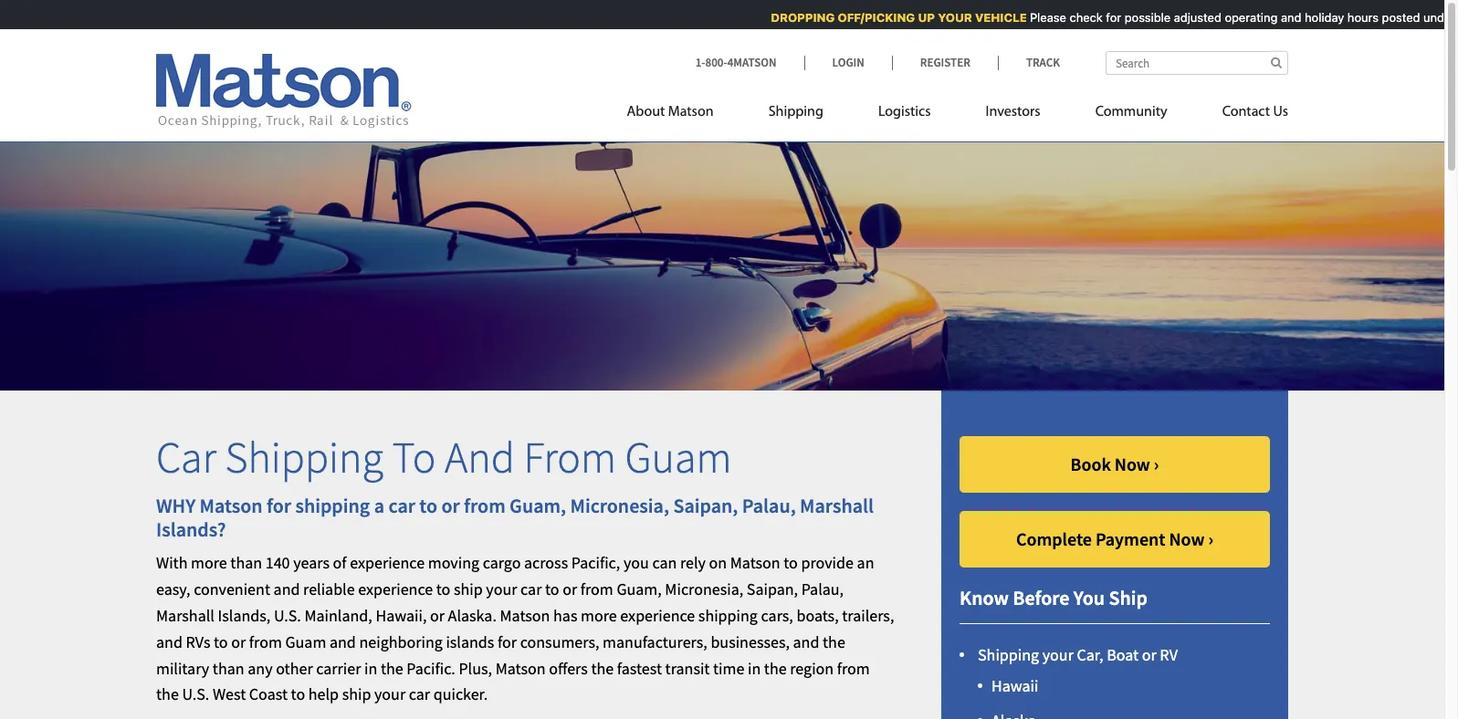 Task type: describe. For each thing, give the bounding box(es) containing it.
login link
[[804, 55, 892, 70]]

0 horizontal spatial u.s.
[[182, 684, 209, 705]]

offers
[[549, 658, 588, 679]]

know
[[960, 585, 1009, 611]]

why matson for shipping a car to or from guam, micronesia, saipan, palau, marshall islands?
[[156, 493, 874, 542]]

and left holiday
[[1275, 10, 1295, 25]]

car inside why matson for shipping a car to or from guam, micronesia, saipan, palau, marshall islands?
[[389, 493, 416, 518]]

140
[[265, 553, 290, 574]]

and up region
[[793, 632, 820, 653]]

hours
[[1341, 10, 1373, 25]]

and down 140
[[274, 579, 300, 600]]

please
[[1024, 10, 1060, 25]]

and
[[445, 430, 515, 485]]

the down military
[[156, 684, 179, 705]]

search image
[[1271, 57, 1282, 68]]

cargo
[[483, 553, 521, 574]]

to
[[392, 430, 436, 485]]

1 horizontal spatial ship
[[454, 579, 483, 600]]

contact
[[1223, 105, 1270, 120]]

4matson
[[728, 55, 777, 70]]

book now ›
[[1071, 453, 1159, 476]]

complete payment now › link
[[960, 511, 1270, 568]]

pacific.
[[407, 658, 456, 679]]

hawaii link
[[992, 676, 1039, 697]]

before
[[1013, 585, 1070, 611]]

consumers,
[[520, 632, 600, 653]]

has
[[553, 605, 578, 626]]

us
[[1273, 105, 1289, 120]]

manufacturers,
[[603, 632, 708, 653]]

1-800-4matson link
[[696, 55, 804, 70]]

dropping
[[765, 10, 829, 25]]

1 vertical spatial than
[[213, 658, 244, 679]]

islands,
[[218, 605, 271, 626]]

2 vertical spatial experience
[[620, 605, 695, 626]]

car
[[156, 430, 216, 485]]

shipping for shipping
[[769, 105, 824, 120]]

on
[[709, 553, 727, 574]]

plus,
[[459, 658, 492, 679]]

operating
[[1219, 10, 1272, 25]]

0 vertical spatial u.s.
[[274, 605, 301, 626]]

hawaii,
[[376, 605, 427, 626]]

from down pacific,
[[581, 579, 614, 600]]

your
[[932, 10, 966, 25]]

the down "businesses,"
[[764, 658, 787, 679]]

across
[[524, 553, 568, 574]]

book
[[1071, 453, 1111, 476]]

matson right on
[[730, 553, 781, 574]]

logistics
[[878, 105, 931, 120]]

investors
[[986, 105, 1041, 120]]

other
[[276, 658, 313, 679]]

and up carrier
[[330, 632, 356, 653]]

quicker.
[[433, 684, 488, 705]]

guam inside with more than 140 years of experience moving cargo across pacific, you can rely on matson to provide an easy, convenient and reliable experience to ship your car to or from guam, micronesia, saipan, palau, marshall islands, u.s. mainland, hawaii, or alaska. matson has more experience shipping cars, boats, trailers, and rvs to or from guam and neighboring islands for consumers, manufacturers, businesses, and the military than any other carrier in the pacific. plus, matson offers the fastest transit time in the region from the u.s. west coast to help ship your car quicker.
[[285, 632, 326, 653]]

and left the rvs at the left bottom
[[156, 632, 183, 653]]

west
[[213, 684, 246, 705]]

vehicle
[[969, 10, 1021, 25]]

islands
[[446, 632, 494, 653]]

know before you ship section
[[919, 391, 1311, 720]]

with more than 140 years of experience moving cargo across pacific, you can rely on matson to provide an easy, convenient and reliable experience to ship your car to or from guam, micronesia, saipan, palau, marshall islands, u.s. mainland, hawaii, or alaska. matson has more experience shipping cars, boats, trailers, and rvs to or from guam and neighboring islands for consumers, manufacturers, businesses, and the military than any other carrier in the pacific. plus, matson offers the fastest transit time in the region from the u.s. west coast to help ship your car quicker.
[[156, 553, 894, 705]]

login
[[832, 55, 865, 70]]

top menu navigation
[[627, 96, 1289, 133]]

holiday
[[1299, 10, 1338, 25]]

up
[[912, 10, 929, 25]]

boats,
[[797, 605, 839, 626]]

marshall inside why matson for shipping a car to or from guam, micronesia, saipan, palau, marshall islands?
[[800, 493, 874, 518]]

1 horizontal spatial your
[[486, 579, 517, 600]]

saipan, inside why matson for shipping a car to or from guam, micronesia, saipan, palau, marshall islands?
[[673, 493, 738, 518]]

from up any
[[249, 632, 282, 653]]

a
[[374, 493, 385, 518]]

1 horizontal spatial more
[[581, 605, 617, 626]]

guam, inside with more than 140 years of experience moving cargo across pacific, you can rely on matson to provide an easy, convenient and reliable experience to ship your car to or from guam, micronesia, saipan, palau, marshall islands, u.s. mainland, hawaii, or alaska. matson has more experience shipping cars, boats, trailers, and rvs to or from guam and neighboring islands for consumers, manufacturers, businesses, and the military than any other carrier in the pacific. plus, matson offers the fastest transit time in the region from the u.s. west coast to help ship your car quicker.
[[617, 579, 662, 600]]

1 vertical spatial experience
[[358, 579, 433, 600]]

payment
[[1096, 528, 1166, 551]]

1-800-4matson
[[696, 55, 777, 70]]

about matson
[[627, 105, 714, 120]]

community link
[[1068, 96, 1195, 133]]

shipping link
[[741, 96, 851, 133]]

years
[[293, 553, 330, 574]]

time
[[713, 658, 745, 679]]

to down across
[[545, 579, 559, 600]]

adjusted
[[1168, 10, 1215, 25]]

neighboring
[[359, 632, 443, 653]]

0 vertical spatial experience
[[350, 553, 425, 574]]

marshall inside with more than 140 years of experience moving cargo across pacific, you can rely on matson to provide an easy, convenient and reliable experience to ship your car to or from guam, micronesia, saipan, palau, marshall islands, u.s. mainland, hawaii, or alaska. matson has more experience shipping cars, boats, trailers, and rvs to or from guam and neighboring islands for consumers, manufacturers, businesses, and the military than any other carrier in the pacific. plus, matson offers the fastest transit time in the region from the u.s. west coast to help ship your car quicker.
[[156, 605, 215, 626]]

complete
[[1016, 528, 1092, 551]]

investors link
[[958, 96, 1068, 133]]

1 horizontal spatial now ›
[[1169, 528, 1214, 551]]

check
[[1063, 10, 1097, 25]]

from
[[524, 430, 616, 485]]

moving
[[428, 553, 480, 574]]

shipping your car, boat or rv link
[[978, 645, 1178, 666]]

rv
[[1160, 645, 1178, 666]]

under
[[1417, 10, 1450, 25]]

complete payment now ›
[[1016, 528, 1214, 551]]

contact us link
[[1195, 96, 1289, 133]]

1 horizontal spatial guam
[[625, 430, 732, 485]]

logistics link
[[851, 96, 958, 133]]

you
[[624, 553, 649, 574]]

coast
[[249, 684, 288, 705]]

2 vertical spatial your
[[374, 684, 406, 705]]



Task type: vqa. For each thing, say whether or not it's contained in the screenshot.
between
no



Task type: locate. For each thing, give the bounding box(es) containing it.
register
[[920, 55, 971, 70]]

or inside why matson for shipping a car to or from guam, micronesia, saipan, palau, marshall islands?
[[441, 493, 460, 518]]

possible
[[1118, 10, 1165, 25]]

of
[[333, 553, 347, 574]]

car down across
[[521, 579, 542, 600]]

the right offers
[[591, 658, 614, 679]]

or down car shipping to and from guam
[[441, 493, 460, 518]]

dropping off/picking up your vehicle please check for possible adjusted operating and holiday hours posted under "l
[[765, 10, 1458, 25]]

shipping
[[295, 493, 370, 518], [699, 605, 758, 626]]

more up convenient
[[191, 553, 227, 574]]

experience up manufacturers,
[[620, 605, 695, 626]]

car,
[[1077, 645, 1104, 666]]

0 horizontal spatial for
[[267, 493, 291, 518]]

saipan, up cars,
[[747, 579, 798, 600]]

Search search field
[[1106, 51, 1289, 75]]

from
[[464, 493, 506, 518], [581, 579, 614, 600], [249, 632, 282, 653], [837, 658, 870, 679]]

1 vertical spatial your
[[1043, 645, 1074, 666]]

0 horizontal spatial marshall
[[156, 605, 215, 626]]

shipping up 'hawaii'
[[978, 645, 1039, 666]]

1 vertical spatial car
[[521, 579, 542, 600]]

any
[[248, 658, 273, 679]]

about matson link
[[627, 96, 741, 133]]

u.s.
[[274, 605, 301, 626], [182, 684, 209, 705]]

micronesia, up you
[[570, 493, 669, 518]]

1 vertical spatial palau,
[[802, 579, 844, 600]]

0 vertical spatial saipan,
[[673, 493, 738, 518]]

military
[[156, 658, 209, 679]]

marshall up provide
[[800, 493, 874, 518]]

guam, down you
[[617, 579, 662, 600]]

help
[[308, 684, 339, 705]]

1 horizontal spatial saipan,
[[747, 579, 798, 600]]

0 vertical spatial more
[[191, 553, 227, 574]]

palau, inside with more than 140 years of experience moving cargo across pacific, you can rely on matson to provide an easy, convenient and reliable experience to ship your car to or from guam, micronesia, saipan, palau, marshall islands, u.s. mainland, hawaii, or alaska. matson has more experience shipping cars, boats, trailers, and rvs to or from guam and neighboring islands for consumers, manufacturers, businesses, and the military than any other carrier in the pacific. plus, matson offers the fastest transit time in the region from the u.s. west coast to help ship your car quicker.
[[802, 579, 844, 600]]

easy,
[[156, 579, 190, 600]]

the down boats,
[[823, 632, 846, 653]]

for up 140
[[267, 493, 291, 518]]

for right islands
[[498, 632, 517, 653]]

from inside why matson for shipping a car to or from guam, micronesia, saipan, palau, marshall islands?
[[464, 493, 506, 518]]

shipping up "businesses,"
[[699, 605, 758, 626]]

book now › link
[[960, 437, 1270, 493]]

saipan, inside with more than 140 years of experience moving cargo across pacific, you can rely on matson to provide an easy, convenient and reliable experience to ship your car to or from guam, micronesia, saipan, palau, marshall islands, u.s. mainland, hawaii, or alaska. matson has more experience shipping cars, boats, trailers, and rvs to or from guam and neighboring islands for consumers, manufacturers, businesses, and the military than any other carrier in the pacific. plus, matson offers the fastest transit time in the region from the u.s. west coast to help ship your car quicker.
[[747, 579, 798, 600]]

experience
[[350, 553, 425, 574], [358, 579, 433, 600], [620, 605, 695, 626]]

than up west on the bottom left of page
[[213, 658, 244, 679]]

islands?
[[156, 517, 226, 542]]

0 vertical spatial your
[[486, 579, 517, 600]]

2 horizontal spatial shipping
[[978, 645, 1039, 666]]

in right time
[[748, 658, 761, 679]]

1 in from the left
[[364, 658, 377, 679]]

your left car,
[[1043, 645, 1074, 666]]

2 vertical spatial car
[[409, 684, 430, 705]]

car shipped by matson to hawaii at beach during sunset. image
[[0, 113, 1445, 391]]

about
[[627, 105, 665, 120]]

1 vertical spatial shipping
[[699, 605, 758, 626]]

than up convenient
[[230, 553, 262, 574]]

0 horizontal spatial shipping
[[295, 493, 370, 518]]

0 vertical spatial ship
[[454, 579, 483, 600]]

1 vertical spatial more
[[581, 605, 617, 626]]

guam, down from
[[510, 493, 566, 518]]

alaska.
[[448, 605, 497, 626]]

0 horizontal spatial ship
[[342, 684, 371, 705]]

trailers,
[[842, 605, 894, 626]]

0 vertical spatial for
[[1100, 10, 1115, 25]]

guam, inside why matson for shipping a car to or from guam, micronesia, saipan, palau, marshall islands?
[[510, 493, 566, 518]]

or
[[441, 493, 460, 518], [563, 579, 577, 600], [430, 605, 445, 626], [231, 632, 246, 653], [1142, 645, 1157, 666]]

community
[[1096, 105, 1168, 120]]

1 horizontal spatial shipping
[[769, 105, 824, 120]]

palau,
[[742, 493, 796, 518], [802, 579, 844, 600]]

businesses,
[[711, 632, 790, 653]]

1 vertical spatial ship
[[342, 684, 371, 705]]

contact us
[[1223, 105, 1289, 120]]

carrier
[[316, 658, 361, 679]]

car
[[389, 493, 416, 518], [521, 579, 542, 600], [409, 684, 430, 705]]

rely
[[680, 553, 706, 574]]

0 vertical spatial guam,
[[510, 493, 566, 518]]

matson left has
[[500, 605, 550, 626]]

1 vertical spatial guam,
[[617, 579, 662, 600]]

from down and
[[464, 493, 506, 518]]

shipping inside know before you ship section
[[978, 645, 1039, 666]]

0 horizontal spatial more
[[191, 553, 227, 574]]

1 horizontal spatial guam,
[[617, 579, 662, 600]]

palau, inside why matson for shipping a car to or from guam, micronesia, saipan, palau, marshall islands?
[[742, 493, 796, 518]]

cars,
[[761, 605, 793, 626]]

0 horizontal spatial your
[[374, 684, 406, 705]]

now › right payment at bottom right
[[1169, 528, 1214, 551]]

car down "pacific."
[[409, 684, 430, 705]]

blue matson logo with ocean, shipping, truck, rail and logistics written beneath it. image
[[156, 54, 412, 129]]

more
[[191, 553, 227, 574], [581, 605, 617, 626]]

0 horizontal spatial now ›
[[1115, 453, 1159, 476]]

0 horizontal spatial palau,
[[742, 493, 796, 518]]

register link
[[892, 55, 998, 70]]

matson right about
[[668, 105, 714, 120]]

shipping left "a"
[[295, 493, 370, 518]]

know before you ship
[[960, 585, 1148, 611]]

to right the rvs at the left bottom
[[214, 632, 228, 653]]

to inside why matson for shipping a car to or from guam, micronesia, saipan, palau, marshall islands?
[[420, 493, 437, 518]]

pacific,
[[572, 553, 620, 574]]

2 in from the left
[[748, 658, 761, 679]]

an
[[857, 553, 874, 574]]

0 vertical spatial now ›
[[1115, 453, 1159, 476]]

matson inside top menu navigation
[[668, 105, 714, 120]]

2 vertical spatial for
[[498, 632, 517, 653]]

0 vertical spatial micronesia,
[[570, 493, 669, 518]]

matson inside why matson for shipping a car to or from guam, micronesia, saipan, palau, marshall islands?
[[200, 493, 263, 518]]

1 vertical spatial micronesia,
[[665, 579, 744, 600]]

0 horizontal spatial in
[[364, 658, 377, 679]]

your down cargo
[[486, 579, 517, 600]]

the
[[823, 632, 846, 653], [381, 658, 403, 679], [591, 658, 614, 679], [764, 658, 787, 679], [156, 684, 179, 705]]

marshall down the easy,
[[156, 605, 215, 626]]

1 vertical spatial now ›
[[1169, 528, 1214, 551]]

convenient
[[194, 579, 270, 600]]

you
[[1074, 585, 1105, 611]]

and
[[1275, 10, 1295, 25], [274, 579, 300, 600], [156, 632, 183, 653], [330, 632, 356, 653], [793, 632, 820, 653]]

boat
[[1107, 645, 1139, 666]]

to left help
[[291, 684, 305, 705]]

0 horizontal spatial guam
[[285, 632, 326, 653]]

micronesia, down rely
[[665, 579, 744, 600]]

provide
[[801, 553, 854, 574]]

1 horizontal spatial marshall
[[800, 493, 874, 518]]

hawaii
[[992, 676, 1039, 697]]

1 vertical spatial u.s.
[[182, 684, 209, 705]]

for right check
[[1100, 10, 1115, 25]]

1 horizontal spatial in
[[748, 658, 761, 679]]

0 horizontal spatial guam,
[[510, 493, 566, 518]]

car right "a"
[[389, 493, 416, 518]]

guam
[[625, 430, 732, 485], [285, 632, 326, 653]]

region
[[790, 658, 834, 679]]

to down moving
[[436, 579, 451, 600]]

rvs
[[186, 632, 210, 653]]

1 vertical spatial guam
[[285, 632, 326, 653]]

shipping inside top menu navigation
[[769, 105, 824, 120]]

or up has
[[563, 579, 577, 600]]

1 horizontal spatial u.s.
[[274, 605, 301, 626]]

marshall
[[800, 493, 874, 518], [156, 605, 215, 626]]

saipan, up on
[[673, 493, 738, 518]]

2 horizontal spatial your
[[1043, 645, 1074, 666]]

2 horizontal spatial for
[[1100, 10, 1115, 25]]

for
[[1100, 10, 1115, 25], [267, 493, 291, 518], [498, 632, 517, 653]]

0 vertical spatial shipping
[[769, 105, 824, 120]]

shipping inside with more than 140 years of experience moving cargo across pacific, you can rely on matson to provide an easy, convenient and reliable experience to ship your car to or from guam, micronesia, saipan, palau, marshall islands, u.s. mainland, hawaii, or alaska. matson has more experience shipping cars, boats, trailers, and rvs to or from guam and neighboring islands for consumers, manufacturers, businesses, and the military than any other carrier in the pacific. plus, matson offers the fastest transit time in the region from the u.s. west coast to help ship your car quicker.
[[699, 605, 758, 626]]

micronesia, inside why matson for shipping a car to or from guam, micronesia, saipan, palau, marshall islands?
[[570, 493, 669, 518]]

in right carrier
[[364, 658, 377, 679]]

in
[[364, 658, 377, 679], [748, 658, 761, 679]]

to left provide
[[784, 553, 798, 574]]

800-
[[705, 55, 728, 70]]

to right "a"
[[420, 493, 437, 518]]

experience right of
[[350, 553, 425, 574]]

1-
[[696, 55, 705, 70]]

matson
[[668, 105, 714, 120], [200, 493, 263, 518], [730, 553, 781, 574], [500, 605, 550, 626], [496, 658, 546, 679]]

1 horizontal spatial shipping
[[699, 605, 758, 626]]

u.s. right islands,
[[274, 605, 301, 626]]

your down neighboring
[[374, 684, 406, 705]]

more right has
[[581, 605, 617, 626]]

the down neighboring
[[381, 658, 403, 679]]

shipping inside why matson for shipping a car to or from guam, micronesia, saipan, palau, marshall islands?
[[295, 493, 370, 518]]

with
[[156, 553, 188, 574]]

or inside section
[[1142, 645, 1157, 666]]

ship
[[1109, 585, 1148, 611]]

0 vertical spatial car
[[389, 493, 416, 518]]

now › right 'book' at the bottom right
[[1115, 453, 1159, 476]]

for inside with more than 140 years of experience moving cargo across pacific, you can rely on matson to provide an easy, convenient and reliable experience to ship your car to or from guam, micronesia, saipan, palau, marshall islands, u.s. mainland, hawaii, or alaska. matson has more experience shipping cars, boats, trailers, and rvs to or from guam and neighboring islands for consumers, manufacturers, businesses, and the military than any other carrier in the pacific. plus, matson offers the fastest transit time in the region from the u.s. west coast to help ship your car quicker.
[[498, 632, 517, 653]]

off/picking
[[832, 10, 909, 25]]

"l
[[1453, 10, 1458, 25]]

ship down carrier
[[342, 684, 371, 705]]

experience up hawaii,
[[358, 579, 433, 600]]

0 vertical spatial shipping
[[295, 493, 370, 518]]

or down islands,
[[231, 632, 246, 653]]

micronesia, inside with more than 140 years of experience moving cargo across pacific, you can rely on matson to provide an easy, convenient and reliable experience to ship your car to or from guam, micronesia, saipan, palau, marshall islands, u.s. mainland, hawaii, or alaska. matson has more experience shipping cars, boats, trailers, and rvs to or from guam and neighboring islands for consumers, manufacturers, businesses, and the military than any other carrier in the pacific. plus, matson offers the fastest transit time in the region from the u.s. west coast to help ship your car quicker.
[[665, 579, 744, 600]]

1 vertical spatial saipan,
[[747, 579, 798, 600]]

2 vertical spatial shipping
[[978, 645, 1039, 666]]

or left rv
[[1142, 645, 1157, 666]]

why
[[156, 493, 196, 518]]

0 horizontal spatial shipping
[[225, 430, 384, 485]]

0 vertical spatial palau,
[[742, 493, 796, 518]]

your
[[486, 579, 517, 600], [1043, 645, 1074, 666], [374, 684, 406, 705]]

from right region
[[837, 658, 870, 679]]

for inside why matson for shipping a car to or from guam, micronesia, saipan, palau, marshall islands?
[[267, 493, 291, 518]]

shipping for shipping your car, boat or rv
[[978, 645, 1039, 666]]

0 horizontal spatial saipan,
[[673, 493, 738, 518]]

matson right plus,
[[496, 658, 546, 679]]

can
[[652, 553, 677, 574]]

ship up alaska.
[[454, 579, 483, 600]]

1 vertical spatial shipping
[[225, 430, 384, 485]]

shipping
[[769, 105, 824, 120], [225, 430, 384, 485], [978, 645, 1039, 666]]

to
[[420, 493, 437, 518], [784, 553, 798, 574], [436, 579, 451, 600], [545, 579, 559, 600], [214, 632, 228, 653], [291, 684, 305, 705]]

None search field
[[1106, 51, 1289, 75]]

guam,
[[510, 493, 566, 518], [617, 579, 662, 600]]

or left alaska.
[[430, 605, 445, 626]]

posted
[[1376, 10, 1414, 25]]

0 vertical spatial marshall
[[800, 493, 874, 518]]

matson right 'why'
[[200, 493, 263, 518]]

0 vertical spatial guam
[[625, 430, 732, 485]]

1 horizontal spatial for
[[498, 632, 517, 653]]

your inside know before you ship section
[[1043, 645, 1074, 666]]

shipping down 4matson
[[769, 105, 824, 120]]

1 vertical spatial marshall
[[156, 605, 215, 626]]

u.s. down military
[[182, 684, 209, 705]]

1 horizontal spatial palau,
[[802, 579, 844, 600]]

shipping up "a"
[[225, 430, 384, 485]]

1 vertical spatial for
[[267, 493, 291, 518]]

car shipping to and from guam
[[156, 430, 732, 485]]

fastest
[[617, 658, 662, 679]]

0 vertical spatial than
[[230, 553, 262, 574]]

shipping your car, boat or rv
[[978, 645, 1178, 666]]

saipan,
[[673, 493, 738, 518], [747, 579, 798, 600]]



